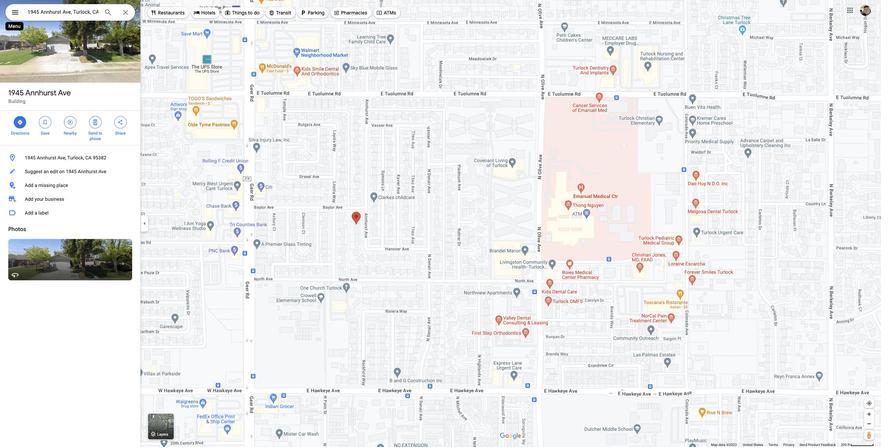 Task type: vqa. For each thing, say whether or not it's contained in the screenshot.
ACTIONS FOR 1945 ANNHURST AVE region
yes



Task type: describe. For each thing, give the bounding box(es) containing it.
directions
[[11, 131, 29, 136]]

zoom in image
[[868, 412, 873, 417]]

1945 annhurst ave building
[[8, 88, 71, 104]]

1945 annhurst ave main content
[[0, 0, 141, 447]]

hotels
[[201, 10, 216, 16]]

data
[[719, 443, 726, 447]]

feedback
[[822, 443, 837, 447]]

200 ft button
[[842, 443, 875, 447]]

©2023
[[727, 443, 738, 447]]

 hotels
[[194, 9, 216, 16]]


[[67, 119, 73, 126]]

privacy
[[784, 443, 795, 447]]


[[377, 9, 383, 16]]

suggest
[[25, 169, 42, 174]]

do
[[254, 10, 260, 16]]

add for add a label
[[25, 210, 33, 216]]

 transit
[[269, 9, 291, 16]]

restaurants
[[158, 10, 185, 16]]

actions for 1945 annhurst ave region
[[0, 111, 141, 145]]

200 ft
[[842, 443, 851, 447]]


[[225, 9, 231, 16]]

ave inside 1945 annhurst ave building
[[58, 88, 71, 98]]


[[151, 9, 157, 16]]

annhurst for ave,
[[37, 155, 56, 161]]

send to phone
[[88, 131, 102, 141]]

show street view coverage image
[[865, 430, 875, 440]]

label
[[38, 210, 49, 216]]

ave,
[[58, 155, 66, 161]]

terms
[[769, 443, 779, 447]]

product
[[809, 443, 821, 447]]

1945 for ave
[[8, 88, 24, 98]]


[[17, 119, 23, 126]]

2 vertical spatial annhurst
[[78, 169, 97, 174]]

privacy button
[[784, 443, 795, 447]]

to inside  things to do
[[248, 10, 253, 16]]

to inside send to phone
[[99, 131, 102, 136]]

google maps element
[[0, 0, 882, 447]]

building
[[8, 99, 26, 104]]

ft
[[848, 443, 851, 447]]

ave inside button
[[99, 169, 106, 174]]

1945 Annhurst Ave, Turlock, CA 95382 field
[[6, 4, 135, 21]]

suggest an edit on 1945 annhurst ave
[[25, 169, 106, 174]]

share
[[115, 131, 126, 136]]

annhurst for ave
[[25, 88, 57, 98]]

footer inside google maps element
[[712, 443, 842, 447]]

suggest an edit on 1945 annhurst ave button
[[0, 165, 141, 178]]

 restaurants
[[151, 9, 185, 16]]

send product feedback
[[800, 443, 837, 447]]

business
[[45, 196, 64, 202]]

map data ©2023
[[712, 443, 738, 447]]

on
[[59, 169, 65, 174]]

 button
[[6, 4, 25, 22]]

 pharmacies
[[334, 9, 368, 16]]


[[300, 9, 307, 16]]



Task type: locate. For each thing, give the bounding box(es) containing it.
to
[[248, 10, 253, 16], [99, 131, 102, 136]]


[[42, 119, 48, 126]]


[[334, 9, 340, 16]]

send for send product feedback
[[800, 443, 808, 447]]

None field
[[28, 8, 99, 16]]

annhurst
[[25, 88, 57, 98], [37, 155, 56, 161], [78, 169, 97, 174]]

 parking
[[300, 9, 325, 16]]

add left label
[[25, 210, 33, 216]]

0 vertical spatial annhurst
[[25, 88, 57, 98]]

a left label
[[35, 210, 37, 216]]

united states button
[[744, 443, 764, 447]]

0 horizontal spatial to
[[99, 131, 102, 136]]

phone
[[90, 136, 101, 141]]

ave down '95382'
[[99, 169, 106, 174]]

0 horizontal spatial ave
[[58, 88, 71, 98]]

a inside button
[[35, 210, 37, 216]]

2 vertical spatial 1945
[[66, 169, 77, 174]]

footer
[[712, 443, 842, 447]]

a inside button
[[35, 183, 37, 188]]

transit
[[276, 10, 291, 16]]

add for add a missing place
[[25, 183, 33, 188]]

0 vertical spatial to
[[248, 10, 253, 16]]

1 a from the top
[[35, 183, 37, 188]]

1945 up building
[[8, 88, 24, 98]]

turlock,
[[67, 155, 84, 161]]

place
[[57, 183, 68, 188]]

states
[[754, 443, 764, 447]]

1945 up suggest
[[25, 155, 36, 161]]

google account: ben chafik  
(ben.chafik@adept.ai) image
[[861, 5, 872, 16]]

send for send to phone
[[88, 131, 98, 136]]

show your location image
[[867, 400, 873, 407]]

a left missing
[[35, 183, 37, 188]]

2 add from the top
[[25, 196, 33, 202]]

1945
[[8, 88, 24, 98], [25, 155, 36, 161], [66, 169, 77, 174]]

add a missing place button
[[0, 178, 141, 192]]

0 vertical spatial add
[[25, 183, 33, 188]]

ca
[[85, 155, 92, 161]]

1 vertical spatial annhurst
[[37, 155, 56, 161]]

united states
[[744, 443, 764, 447]]

layers
[[157, 433, 168, 437]]

a for missing
[[35, 183, 37, 188]]

to up phone
[[99, 131, 102, 136]]

united
[[744, 443, 753, 447]]

0 vertical spatial send
[[88, 131, 98, 136]]

to left do
[[248, 10, 253, 16]]

0 vertical spatial ave
[[58, 88, 71, 98]]

pharmacies
[[341, 10, 368, 16]]

add a label
[[25, 210, 49, 216]]

add for add your business
[[25, 196, 33, 202]]

1945 right on at the left of the page
[[66, 169, 77, 174]]

none field inside 1945 annhurst ave, turlock, ca 95382 'field'
[[28, 8, 99, 16]]

a for label
[[35, 210, 37, 216]]

0 vertical spatial a
[[35, 183, 37, 188]]


[[194, 9, 200, 16]]

send inside send to phone
[[88, 131, 98, 136]]

atms
[[384, 10, 397, 16]]


[[117, 119, 124, 126]]

add inside button
[[25, 210, 33, 216]]

add down suggest
[[25, 183, 33, 188]]

footer containing map data ©2023
[[712, 443, 842, 447]]

things
[[232, 10, 247, 16]]

missing
[[38, 183, 55, 188]]

2 a from the top
[[35, 210, 37, 216]]

add inside button
[[25, 183, 33, 188]]

collapse side panel image
[[141, 220, 148, 227]]

add a label button
[[0, 206, 141, 220]]

2 horizontal spatial 1945
[[66, 169, 77, 174]]

nearby
[[64, 131, 77, 136]]

send inside send product feedback button
[[800, 443, 808, 447]]

200
[[842, 443, 848, 447]]

1 vertical spatial a
[[35, 210, 37, 216]]

annhurst up building
[[25, 88, 57, 98]]

a
[[35, 183, 37, 188], [35, 210, 37, 216]]

add left 'your'
[[25, 196, 33, 202]]

annhurst up an
[[37, 155, 56, 161]]

add a missing place
[[25, 183, 68, 188]]

0 horizontal spatial send
[[88, 131, 98, 136]]

 things to do
[[225, 9, 260, 16]]

annhurst down the ca
[[78, 169, 97, 174]]

edit
[[50, 169, 58, 174]]

1 vertical spatial 1945
[[25, 155, 36, 161]]

add
[[25, 183, 33, 188], [25, 196, 33, 202], [25, 210, 33, 216]]


[[92, 119, 98, 126]]

terms button
[[769, 443, 779, 447]]

send up phone
[[88, 131, 98, 136]]

95382
[[93, 155, 106, 161]]

1 vertical spatial send
[[800, 443, 808, 447]]

1 vertical spatial to
[[99, 131, 102, 136]]

1 horizontal spatial ave
[[99, 169, 106, 174]]

1945 for ave,
[[25, 155, 36, 161]]

add your business
[[25, 196, 64, 202]]

2 vertical spatial add
[[25, 210, 33, 216]]

annhurst inside 1945 annhurst ave building
[[25, 88, 57, 98]]

send left the product
[[800, 443, 808, 447]]

1945 inside 1945 annhurst ave building
[[8, 88, 24, 98]]

0 horizontal spatial 1945
[[8, 88, 24, 98]]

zoom out image
[[868, 421, 873, 427]]

send
[[88, 131, 98, 136], [800, 443, 808, 447]]

1 horizontal spatial 1945
[[25, 155, 36, 161]]

add your business link
[[0, 192, 141, 206]]

1 vertical spatial ave
[[99, 169, 106, 174]]

 atms
[[377, 9, 397, 16]]

1945 annhurst ave, turlock, ca 95382 button
[[0, 151, 141, 165]]

an
[[44, 169, 49, 174]]


[[11, 8, 19, 17]]

your
[[35, 196, 44, 202]]

ave up 
[[58, 88, 71, 98]]

1 horizontal spatial send
[[800, 443, 808, 447]]

save
[[41, 131, 50, 136]]

1 horizontal spatial to
[[248, 10, 253, 16]]

send product feedback button
[[800, 443, 837, 447]]

1 vertical spatial add
[[25, 196, 33, 202]]

ave
[[58, 88, 71, 98], [99, 169, 106, 174]]

parking
[[308, 10, 325, 16]]

1945 annhurst ave, turlock, ca 95382
[[25, 155, 106, 161]]

map
[[712, 443, 719, 447]]

1 add from the top
[[25, 183, 33, 188]]

3 add from the top
[[25, 210, 33, 216]]


[[269, 9, 275, 16]]

0 vertical spatial 1945
[[8, 88, 24, 98]]

 search field
[[6, 4, 135, 22]]

photos
[[8, 226, 26, 233]]



